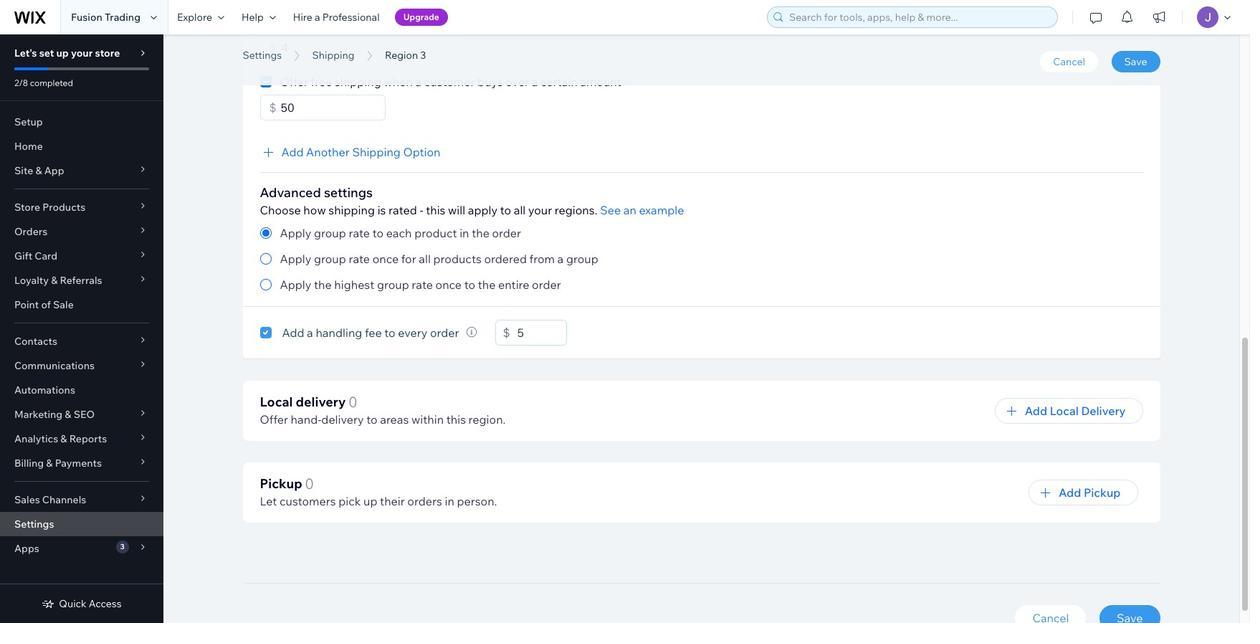 Task type: locate. For each thing, give the bounding box(es) containing it.
0 horizontal spatial local
[[260, 394, 293, 410]]

1 vertical spatial shipping
[[329, 203, 375, 218]]

all right apply
[[514, 203, 526, 218]]

3 up offer free shipping when a customer buys over a certain amount checkbox
[[420, 49, 426, 62]]

loyalty
[[14, 274, 49, 287]]

0 vertical spatial shipping
[[335, 75, 381, 89]]

your left regions. on the top left
[[528, 203, 552, 218]]

sales channels button
[[0, 488, 163, 512]]

1 vertical spatial settings
[[14, 518, 54, 531]]

when
[[384, 75, 413, 89]]

1 vertical spatial offer
[[260, 413, 288, 427]]

region
[[243, 31, 330, 63], [385, 49, 418, 62]]

professional
[[323, 11, 380, 24]]

this right within
[[446, 413, 466, 427]]

1 horizontal spatial 3
[[335, 31, 351, 63]]

orders
[[408, 494, 442, 509]]

automations
[[14, 384, 75, 397]]

fusion
[[71, 11, 102, 24]]

referrals
[[60, 274, 102, 287]]

0 horizontal spatial pickup
[[260, 476, 302, 492]]

region 3 up when
[[385, 49, 426, 62]]

region up when
[[385, 49, 418, 62]]

to down products
[[464, 278, 475, 292]]

local left delivery
[[1050, 404, 1079, 418]]

$
[[269, 40, 276, 55], [269, 101, 276, 115], [503, 326, 510, 340]]

0 vertical spatial once
[[373, 252, 399, 266]]

0 vertical spatial up
[[56, 47, 69, 60]]

a right from
[[558, 252, 564, 266]]

1 horizontal spatial region
[[385, 49, 418, 62]]

0 horizontal spatial up
[[56, 47, 69, 60]]

& right billing at the left
[[46, 457, 53, 470]]

1 horizontal spatial pickup
[[1084, 486, 1121, 500]]

& left 'reports'
[[60, 432, 67, 445]]

0 vertical spatial your
[[71, 47, 93, 60]]

1 horizontal spatial this
[[446, 413, 466, 427]]

rate up highest
[[349, 252, 370, 266]]

to right apply
[[500, 203, 511, 218]]

shipping down shipping link
[[335, 75, 381, 89]]

3 up access
[[120, 542, 125, 551]]

a
[[315, 11, 320, 24], [415, 75, 422, 89], [532, 75, 538, 89], [558, 252, 564, 266], [307, 326, 313, 340]]

0 vertical spatial 0
[[348, 393, 358, 411]]

2/8
[[14, 77, 28, 88]]

order left info tooltip image
[[430, 326, 459, 340]]

store
[[14, 201, 40, 214]]

site & app
[[14, 164, 64, 177]]

& inside dropdown button
[[35, 164, 42, 177]]

0 horizontal spatial 3
[[120, 542, 125, 551]]

1 horizontal spatial local
[[1050, 404, 1079, 418]]

settings link down help button
[[236, 48, 289, 62]]

settings
[[243, 49, 282, 62], [14, 518, 54, 531]]

shipping link
[[305, 48, 362, 62]]

all
[[514, 203, 526, 218], [419, 252, 431, 266]]

1 apply from the top
[[280, 226, 311, 240]]

1 vertical spatial apply
[[280, 252, 311, 266]]

explore
[[177, 11, 212, 24]]

0 inside "pickup 0 let customers pick up their orders in person."
[[305, 475, 314, 493]]

this
[[426, 203, 446, 218], [446, 413, 466, 427]]

-
[[420, 203, 423, 218]]

marketing & seo
[[14, 408, 95, 421]]

& inside popup button
[[65, 408, 71, 421]]

0 horizontal spatial order
[[430, 326, 459, 340]]

apply
[[468, 203, 498, 218]]

0 vertical spatial settings
[[243, 49, 282, 62]]

& right loyalty
[[51, 274, 58, 287]]

0 horizontal spatial region 3
[[243, 31, 351, 63]]

rate down for
[[412, 278, 433, 292]]

0 vertical spatial offer
[[280, 75, 308, 89]]

store products button
[[0, 195, 163, 219]]

every
[[398, 326, 428, 340]]

0 horizontal spatial this
[[426, 203, 446, 218]]

all right for
[[419, 252, 431, 266]]

pickup inside add pickup button
[[1084, 486, 1121, 500]]

0 vertical spatial apply
[[280, 226, 311, 240]]

0 vertical spatial delivery
[[296, 394, 346, 410]]

shipping
[[312, 49, 355, 62], [352, 145, 401, 159]]

of
[[41, 298, 51, 311]]

region 3 down hire
[[243, 31, 351, 63]]

once down products
[[436, 278, 462, 292]]

save button
[[1112, 51, 1160, 72]]

add for add a handling fee to every order
[[282, 326, 304, 340]]

up inside "pickup 0 let customers pick up their orders in person."
[[364, 494, 378, 509]]

the left the entire
[[478, 278, 496, 292]]

to left areas
[[367, 413, 378, 427]]

2 horizontal spatial order
[[532, 278, 561, 292]]

shipping up free at the top of the page
[[312, 49, 355, 62]]

once
[[373, 252, 399, 266], [436, 278, 462, 292]]

1 vertical spatial order
[[532, 278, 561, 292]]

set
[[39, 47, 54, 60]]

0 horizontal spatial region
[[243, 31, 330, 63]]

1 vertical spatial this
[[446, 413, 466, 427]]

3 apply from the top
[[280, 278, 311, 292]]

region down hire
[[243, 31, 330, 63]]

0 horizontal spatial your
[[71, 47, 93, 60]]

region 3
[[243, 31, 351, 63], [385, 49, 426, 62]]

1 horizontal spatial once
[[436, 278, 462, 292]]

0 horizontal spatial once
[[373, 252, 399, 266]]

1 vertical spatial your
[[528, 203, 552, 218]]

0
[[348, 393, 358, 411], [305, 475, 314, 493]]

0 down handling
[[348, 393, 358, 411]]

your
[[71, 47, 93, 60], [528, 203, 552, 218]]

settings down help button
[[243, 49, 282, 62]]

in down will
[[460, 226, 469, 240]]

upgrade
[[403, 11, 439, 22]]

let's set up your store
[[14, 47, 120, 60]]

0 up customers
[[305, 475, 314, 493]]

rate
[[349, 226, 370, 240], [349, 252, 370, 266], [412, 278, 433, 292]]

advanced
[[260, 185, 321, 201]]

shipping down settings
[[329, 203, 375, 218]]

to right fee
[[385, 326, 396, 340]]

this right -
[[426, 203, 446, 218]]

apply group rate once for all products ordered from a group
[[280, 252, 598, 266]]

offer left free at the top of the page
[[280, 75, 308, 89]]

shipping inside the 'advanced settings choose how shipping is rated - this will apply to all your regions. see an example'
[[329, 203, 375, 218]]

up right the pick
[[364, 494, 378, 509]]

3
[[335, 31, 351, 63], [420, 49, 426, 62], [120, 542, 125, 551]]

areas
[[380, 413, 409, 427]]

1 vertical spatial all
[[419, 252, 431, 266]]

0 horizontal spatial 0
[[305, 475, 314, 493]]

0 horizontal spatial settings
[[14, 518, 54, 531]]

trading
[[105, 11, 141, 24]]

2 vertical spatial apply
[[280, 278, 311, 292]]

group
[[314, 226, 346, 240], [314, 252, 346, 266], [566, 252, 598, 266], [377, 278, 409, 292]]

delivery
[[1082, 404, 1126, 418]]

rate left each
[[349, 226, 370, 240]]

your left store
[[71, 47, 93, 60]]

local up 'hand-'
[[260, 394, 293, 410]]

info tooltip image
[[466, 327, 477, 338]]

1 horizontal spatial all
[[514, 203, 526, 218]]

access
[[89, 597, 122, 610]]

order down from
[[532, 278, 561, 292]]

2 horizontal spatial 3
[[420, 49, 426, 62]]

0 horizontal spatial settings link
[[0, 512, 163, 536]]

gift card
[[14, 250, 57, 262]]

& for loyalty
[[51, 274, 58, 287]]

the down apply
[[472, 226, 490, 240]]

billing
[[14, 457, 44, 470]]

home
[[14, 140, 43, 153]]

0 vertical spatial order
[[492, 226, 521, 240]]

quick access button
[[42, 597, 122, 610]]

delivery up 'hand-'
[[296, 394, 346, 410]]

0 horizontal spatial all
[[419, 252, 431, 266]]

order up ordered
[[492, 226, 521, 240]]

your inside 'sidebar' element
[[71, 47, 93, 60]]

None text field
[[276, 35, 452, 60]]

shipping left option at the top of page
[[352, 145, 401, 159]]

settings link down channels
[[0, 512, 163, 536]]

delivery
[[296, 394, 346, 410], [321, 413, 364, 427]]

once left for
[[373, 252, 399, 266]]

0 vertical spatial $
[[269, 40, 276, 55]]

1 vertical spatial rate
[[349, 252, 370, 266]]

settings inside 'sidebar' element
[[14, 518, 54, 531]]

settings down 'sales'
[[14, 518, 54, 531]]

1 horizontal spatial your
[[528, 203, 552, 218]]

offer inside checkbox
[[280, 75, 308, 89]]

site & app button
[[0, 158, 163, 183]]

sales
[[14, 493, 40, 506]]

how
[[304, 203, 326, 218]]

0 vertical spatial rate
[[349, 226, 370, 240]]

products
[[42, 201, 85, 214]]

0 horizontal spatial in
[[445, 494, 454, 509]]

1 vertical spatial 0
[[305, 475, 314, 493]]

local inside local delivery 0 offer hand-delivery to areas within this region.
[[260, 394, 293, 410]]

example
[[639, 203, 684, 218]]

1 horizontal spatial 0
[[348, 393, 358, 411]]

2 apply from the top
[[280, 252, 311, 266]]

up inside 'sidebar' element
[[56, 47, 69, 60]]

to left each
[[373, 226, 384, 240]]

cancel button
[[1041, 51, 1098, 72]]

see an example button
[[600, 202, 684, 219]]

1 vertical spatial up
[[364, 494, 378, 509]]

delivery left areas
[[321, 413, 364, 427]]

add for add pickup
[[1059, 486, 1081, 500]]

free
[[311, 75, 332, 89]]

0 vertical spatial this
[[426, 203, 446, 218]]

&
[[35, 164, 42, 177], [51, 274, 58, 287], [65, 408, 71, 421], [60, 432, 67, 445], [46, 457, 53, 470]]

communications
[[14, 359, 95, 372]]

pick
[[339, 494, 361, 509]]

local delivery 0 offer hand-delivery to areas within this region.
[[260, 393, 506, 427]]

& right site at top left
[[35, 164, 42, 177]]

help button
[[233, 0, 285, 34]]

analytics
[[14, 432, 58, 445]]

0 vertical spatial in
[[460, 226, 469, 240]]

in right orders
[[445, 494, 454, 509]]

option group containing apply group rate to each product in the order
[[260, 225, 598, 294]]

up right set
[[56, 47, 69, 60]]

highest
[[334, 278, 374, 292]]

within
[[412, 413, 444, 427]]

1 horizontal spatial up
[[364, 494, 378, 509]]

add local delivery button
[[995, 398, 1143, 424]]

& left seo
[[65, 408, 71, 421]]

shipping inside checkbox
[[335, 75, 381, 89]]

option group
[[260, 225, 598, 294]]

1 vertical spatial delivery
[[321, 413, 364, 427]]

1 horizontal spatial settings link
[[236, 48, 289, 62]]

customers
[[280, 494, 336, 509]]

1 vertical spatial in
[[445, 494, 454, 509]]

each
[[386, 226, 412, 240]]

their
[[380, 494, 405, 509]]

1 vertical spatial shipping
[[352, 145, 401, 159]]

add
[[281, 145, 304, 159], [282, 326, 304, 340], [1025, 404, 1048, 418], [1059, 486, 1081, 500]]

offer left 'hand-'
[[260, 413, 288, 427]]

0 vertical spatial all
[[514, 203, 526, 218]]

3 down hire a professional
[[335, 31, 351, 63]]

a right when
[[415, 75, 422, 89]]

pickup
[[260, 476, 302, 492], [1084, 486, 1121, 500]]

this inside local delivery 0 offer hand-delivery to areas within this region.
[[446, 413, 466, 427]]

apply the highest group rate once to the entire order
[[280, 278, 561, 292]]



Task type: describe. For each thing, give the bounding box(es) containing it.
communications button
[[0, 353, 163, 378]]

is
[[378, 203, 386, 218]]

save
[[1125, 55, 1148, 68]]

add for add another shipping option
[[281, 145, 304, 159]]

hand-
[[291, 413, 321, 427]]

1 vertical spatial once
[[436, 278, 462, 292]]

1 vertical spatial $
[[269, 101, 276, 115]]

offer inside local delivery 0 offer hand-delivery to areas within this region.
[[260, 413, 288, 427]]

from
[[530, 252, 555, 266]]

advanced settings choose how shipping is rated - this will apply to all your regions. see an example
[[260, 185, 684, 218]]

buys
[[478, 75, 503, 89]]

pickup inside "pickup 0 let customers pick up their orders in person."
[[260, 476, 302, 492]]

the left highest
[[314, 278, 332, 292]]

seo
[[74, 408, 95, 421]]

hire a professional
[[293, 11, 380, 24]]

gift card button
[[0, 244, 163, 268]]

person.
[[457, 494, 497, 509]]

channels
[[42, 493, 86, 506]]

add another shipping option button
[[260, 144, 1143, 161]]

upgrade button
[[395, 9, 448, 26]]

apply for apply group rate once for all products ordered from a group
[[280, 252, 311, 266]]

reports
[[69, 432, 107, 445]]

2/8 completed
[[14, 77, 73, 88]]

add for add local delivery
[[1025, 404, 1048, 418]]

app
[[44, 164, 64, 177]]

point
[[14, 298, 39, 311]]

in inside "pickup 0 let customers pick up their orders in person."
[[445, 494, 454, 509]]

setup
[[14, 115, 43, 128]]

orders button
[[0, 219, 163, 244]]

2 vertical spatial rate
[[412, 278, 433, 292]]

cancel
[[1053, 55, 1086, 68]]

rate for once
[[349, 252, 370, 266]]

to inside the 'advanced settings choose how shipping is rated - this will apply to all your regions. see an example'
[[500, 203, 511, 218]]

apply group rate to each product in the order
[[280, 226, 521, 240]]

group right from
[[566, 252, 598, 266]]

shipping inside button
[[352, 145, 401, 159]]

3 inside 'sidebar' element
[[120, 542, 125, 551]]

0 inside local delivery 0 offer hand-delivery to areas within this region.
[[348, 393, 358, 411]]

& for billing
[[46, 457, 53, 470]]

another
[[306, 145, 350, 159]]

home link
[[0, 134, 163, 158]]

site
[[14, 164, 33, 177]]

$ text field
[[517, 320, 567, 346]]

1 horizontal spatial region 3
[[385, 49, 426, 62]]

to inside local delivery 0 offer hand-delivery to areas within this region.
[[367, 413, 378, 427]]

help
[[242, 11, 264, 24]]

this inside the 'advanced settings choose how shipping is rated - this will apply to all your regions. see an example'
[[426, 203, 446, 218]]

products
[[433, 252, 482, 266]]

analytics & reports
[[14, 432, 107, 445]]

store
[[95, 47, 120, 60]]

your inside the 'advanced settings choose how shipping is rated - this will apply to all your regions. see an example'
[[528, 203, 552, 218]]

hire a professional link
[[285, 0, 388, 34]]

apps
[[14, 542, 39, 555]]

loyalty & referrals
[[14, 274, 102, 287]]

the for apply the highest group rate once to the entire order
[[478, 278, 496, 292]]

2 vertical spatial $
[[503, 326, 510, 340]]

billing & payments
[[14, 457, 102, 470]]

0 vertical spatial settings link
[[236, 48, 289, 62]]

local inside button
[[1050, 404, 1079, 418]]

a left handling
[[307, 326, 313, 340]]

add a handling fee to every order
[[282, 326, 459, 340]]

add pickup
[[1059, 486, 1121, 500]]

1 vertical spatial settings link
[[0, 512, 163, 536]]

0 vertical spatial shipping
[[312, 49, 355, 62]]

group up highest
[[314, 252, 346, 266]]

& for marketing
[[65, 408, 71, 421]]

add local delivery
[[1025, 404, 1126, 418]]

& for analytics
[[60, 432, 67, 445]]

quick access
[[59, 597, 122, 610]]

1 horizontal spatial in
[[460, 226, 469, 240]]

add another shipping option
[[281, 145, 441, 159]]

point of sale link
[[0, 293, 163, 317]]

option
[[403, 145, 441, 159]]

entire
[[498, 278, 530, 292]]

apply for apply group rate to each product in the order
[[280, 226, 311, 240]]

add pickup button
[[1029, 480, 1138, 506]]

Search for tools, apps, help & more... field
[[785, 7, 1053, 27]]

apply for apply the highest group rate once to the entire order
[[280, 278, 311, 292]]

1 horizontal spatial order
[[492, 226, 521, 240]]

will
[[448, 203, 465, 218]]

a right hire
[[315, 11, 320, 24]]

regions.
[[555, 203, 598, 218]]

amount
[[580, 75, 622, 89]]

choose
[[260, 203, 301, 218]]

1 horizontal spatial settings
[[243, 49, 282, 62]]

group down for
[[377, 278, 409, 292]]

sidebar element
[[0, 34, 163, 623]]

automations link
[[0, 378, 163, 402]]

region.
[[469, 413, 506, 427]]

contacts button
[[0, 329, 163, 353]]

sale
[[53, 298, 74, 311]]

group down how
[[314, 226, 346, 240]]

2 vertical spatial order
[[430, 326, 459, 340]]

marketing
[[14, 408, 63, 421]]

point of sale
[[14, 298, 74, 311]]

sales channels
[[14, 493, 86, 506]]

ordered
[[484, 252, 527, 266]]

contacts
[[14, 335, 57, 348]]

rated
[[389, 203, 417, 218]]

Offer free shipping when a customer buys over a certain amount checkbox
[[260, 73, 622, 91]]

& for site
[[35, 164, 42, 177]]

hire
[[293, 11, 313, 24]]

0 text field
[[276, 96, 380, 120]]

card
[[35, 250, 57, 262]]

the for apply group rate to each product in the order
[[472, 226, 490, 240]]

product
[[415, 226, 457, 240]]

an
[[624, 203, 637, 218]]

settings
[[324, 185, 373, 201]]

let
[[260, 494, 277, 509]]

fee
[[365, 326, 382, 340]]

marketing & seo button
[[0, 402, 163, 427]]

analytics & reports button
[[0, 427, 163, 451]]

see
[[600, 203, 621, 218]]

handling
[[316, 326, 362, 340]]

customer
[[424, 75, 475, 89]]

orders
[[14, 225, 47, 238]]

completed
[[30, 77, 73, 88]]

for
[[401, 252, 416, 266]]

store products
[[14, 201, 85, 214]]

all inside the 'advanced settings choose how shipping is rated - this will apply to all your regions. see an example'
[[514, 203, 526, 218]]

a right over
[[532, 75, 538, 89]]

rate for to
[[349, 226, 370, 240]]



Task type: vqa. For each thing, say whether or not it's contained in the screenshot.
Do
no



